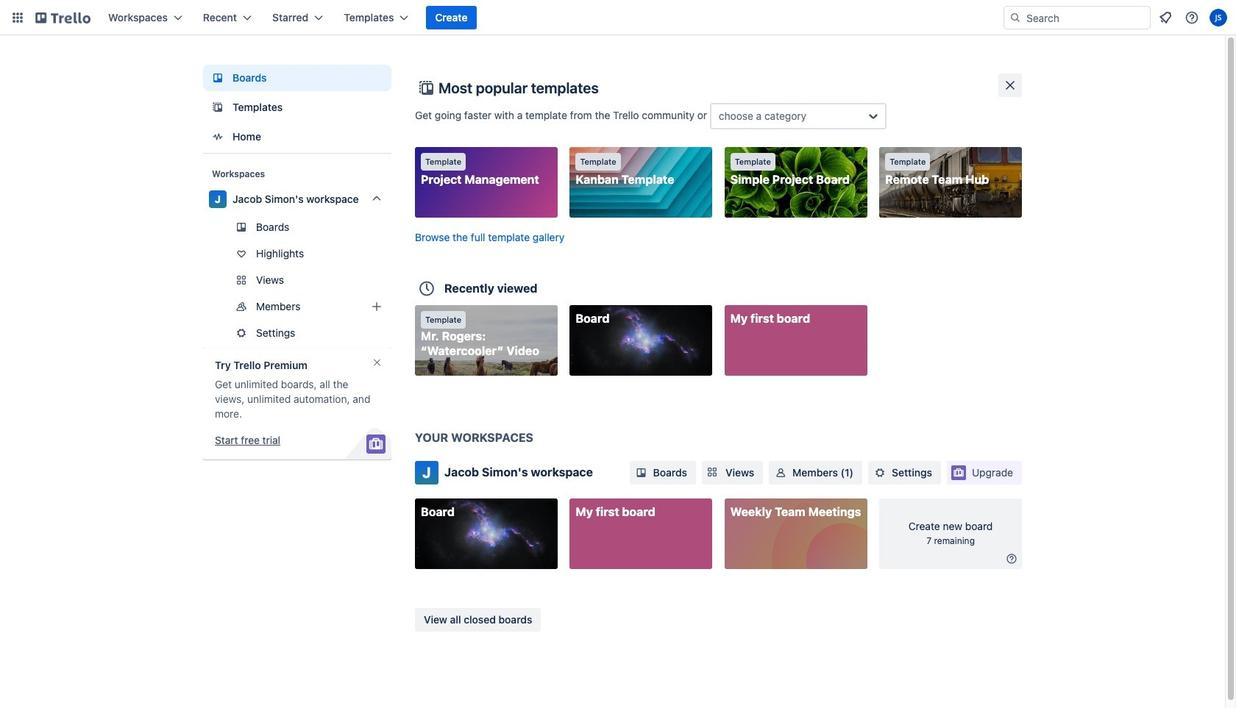 Task type: locate. For each thing, give the bounding box(es) containing it.
back to home image
[[35, 6, 91, 29]]

0 vertical spatial sm image
[[634, 466, 649, 481]]

Search field
[[1021, 7, 1150, 29]]

open information menu image
[[1185, 10, 1200, 25]]

primary element
[[0, 0, 1236, 35]]

0 horizontal spatial sm image
[[774, 466, 788, 481]]

1 sm image from the left
[[774, 466, 788, 481]]

1 horizontal spatial sm image
[[1005, 552, 1019, 567]]

search image
[[1010, 12, 1021, 24]]

1 vertical spatial sm image
[[1005, 552, 1019, 567]]

home image
[[209, 128, 227, 146]]

sm image
[[634, 466, 649, 481], [1005, 552, 1019, 567]]

1 horizontal spatial sm image
[[873, 466, 888, 481]]

sm image
[[774, 466, 788, 481], [873, 466, 888, 481]]

0 horizontal spatial sm image
[[634, 466, 649, 481]]

add image
[[368, 298, 386, 316]]



Task type: vqa. For each thing, say whether or not it's contained in the screenshot.
0 Notifications Icon
yes



Task type: describe. For each thing, give the bounding box(es) containing it.
0 notifications image
[[1157, 9, 1175, 26]]

jacob simon (jacobsimon16) image
[[1210, 9, 1228, 26]]

template board image
[[209, 99, 227, 116]]

2 sm image from the left
[[873, 466, 888, 481]]

board image
[[209, 69, 227, 87]]



